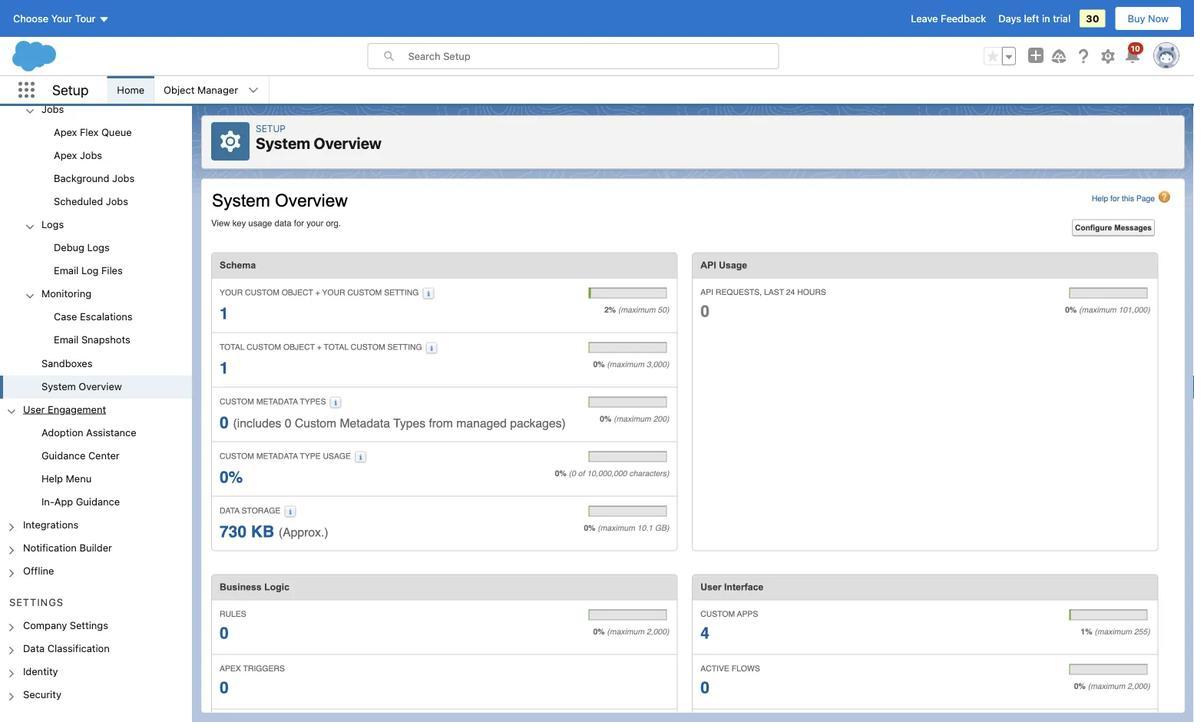 Task type: vqa. For each thing, say whether or not it's contained in the screenshot.
"Platform"
no



Task type: locate. For each thing, give the bounding box(es) containing it.
jobs down background jobs link
[[106, 195, 128, 207]]

jobs up scheduled jobs
[[112, 172, 135, 184]]

0 horizontal spatial overview
[[79, 380, 122, 392]]

0 vertical spatial setup
[[52, 82, 89, 98]]

center
[[88, 449, 120, 461]]

1 email from the top
[[54, 265, 79, 276]]

0 vertical spatial overview
[[314, 134, 382, 152]]

1 vertical spatial guidance
[[76, 496, 120, 507]]

0 vertical spatial guidance
[[41, 449, 86, 461]]

1 vertical spatial apex
[[54, 149, 77, 161]]

logs
[[41, 218, 64, 230], [87, 242, 110, 253]]

system overview
[[41, 380, 122, 392]]

escalations
[[80, 311, 133, 322]]

guidance down 'menu'
[[76, 496, 120, 507]]

choose your tour button
[[12, 6, 110, 31]]

0 vertical spatial logs
[[41, 218, 64, 230]]

files
[[101, 265, 123, 276]]

jobs inside scheduled jobs link
[[106, 195, 128, 207]]

home link
[[108, 76, 154, 104]]

integrations
[[23, 519, 79, 530]]

builder
[[79, 542, 112, 553]]

1 vertical spatial setup
[[256, 123, 286, 134]]

user engagement link
[[23, 403, 106, 417]]

1 vertical spatial overview
[[79, 380, 122, 392]]

buy now button
[[1115, 6, 1182, 31]]

group
[[0, 0, 192, 399], [984, 47, 1016, 65], [0, 121, 192, 214], [0, 237, 192, 283], [0, 306, 192, 352], [0, 422, 192, 514]]

manager
[[197, 84, 238, 96]]

system inside tree item
[[41, 380, 76, 392]]

1 vertical spatial settings
[[70, 619, 108, 630]]

jobs tree item
[[0, 98, 192, 214]]

buy
[[1128, 13, 1146, 24]]

background jobs link
[[54, 172, 135, 186]]

user
[[23, 403, 45, 415]]

company
[[23, 619, 67, 630]]

overview
[[314, 134, 382, 152], [79, 380, 122, 392]]

group for user engagement
[[0, 422, 192, 514]]

system down sandboxes link
[[41, 380, 76, 392]]

group containing apex flex queue
[[0, 121, 192, 214]]

identity
[[23, 665, 58, 677]]

buy now
[[1128, 13, 1169, 24]]

email snapshots
[[54, 334, 130, 345]]

apex left flex
[[54, 126, 77, 138]]

flex
[[80, 126, 99, 138]]

group for jobs
[[0, 121, 192, 214]]

user engagement tree item
[[0, 399, 192, 514]]

email
[[54, 265, 79, 276], [54, 334, 79, 345]]

email up monitoring
[[54, 265, 79, 276]]

security link
[[23, 688, 61, 702]]

case escalations link
[[54, 311, 133, 325]]

logs tree item
[[0, 214, 192, 283]]

jobs down "apex flex queue" link
[[80, 149, 102, 161]]

group containing adoption assistance
[[0, 422, 192, 514]]

2 apex from the top
[[54, 149, 77, 161]]

queue
[[101, 126, 132, 138]]

jobs for apex
[[80, 149, 102, 161]]

object manager link
[[154, 76, 247, 104]]

company settings
[[23, 619, 108, 630]]

0 vertical spatial apex
[[54, 126, 77, 138]]

0 vertical spatial settings
[[9, 596, 64, 608]]

setup system overview
[[256, 123, 382, 152]]

help menu link
[[41, 473, 92, 486]]

1 horizontal spatial system
[[256, 134, 310, 152]]

email inside "link"
[[54, 265, 79, 276]]

0 horizontal spatial system
[[41, 380, 76, 392]]

settings up classification
[[70, 619, 108, 630]]

0 horizontal spatial setup
[[52, 82, 89, 98]]

apex
[[54, 126, 77, 138], [54, 149, 77, 161]]

offline link
[[23, 565, 54, 579]]

group containing case escalations
[[0, 306, 192, 352]]

object
[[164, 84, 195, 96]]

30
[[1086, 13, 1100, 24]]

company settings link
[[23, 619, 108, 633]]

1 horizontal spatial overview
[[314, 134, 382, 152]]

guidance center link
[[41, 449, 120, 463]]

assistance
[[86, 426, 136, 438]]

feedback
[[941, 13, 986, 24]]

security
[[23, 688, 61, 700]]

data classification link
[[23, 642, 110, 656]]

notification builder link
[[23, 542, 112, 556]]

guidance center
[[41, 449, 120, 461]]

monitoring tree item
[[0, 283, 192, 352]]

email snapshots link
[[54, 334, 130, 348]]

case escalations
[[54, 311, 133, 322]]

debug logs link
[[54, 242, 110, 255]]

1 horizontal spatial setup
[[256, 123, 286, 134]]

setup inside the setup system overview
[[256, 123, 286, 134]]

email down case
[[54, 334, 79, 345]]

logs up debug at left
[[41, 218, 64, 230]]

2 email from the top
[[54, 334, 79, 345]]

now
[[1148, 13, 1169, 24]]

system inside the setup system overview
[[256, 134, 310, 152]]

system
[[256, 134, 310, 152], [41, 380, 76, 392]]

guidance
[[41, 449, 86, 461], [76, 496, 120, 507]]

jobs inside background jobs link
[[112, 172, 135, 184]]

apex jobs
[[54, 149, 102, 161]]

settings
[[9, 596, 64, 608], [70, 619, 108, 630]]

0 vertical spatial email
[[54, 265, 79, 276]]

sandboxes link
[[41, 357, 92, 371]]

group for monitoring
[[0, 306, 192, 352]]

email for email snapshots
[[54, 334, 79, 345]]

logs up log
[[87, 242, 110, 253]]

apex for apex jobs
[[54, 149, 77, 161]]

1 horizontal spatial settings
[[70, 619, 108, 630]]

data classification
[[23, 642, 110, 654]]

group containing debug logs
[[0, 237, 192, 283]]

1 vertical spatial logs
[[87, 242, 110, 253]]

1 apex from the top
[[54, 126, 77, 138]]

object manager
[[164, 84, 238, 96]]

apex up background
[[54, 149, 77, 161]]

group containing jobs
[[0, 0, 192, 399]]

email inside 'monitoring' tree item
[[54, 334, 79, 345]]

case
[[54, 311, 77, 322]]

10
[[1131, 44, 1141, 53]]

debug
[[54, 242, 84, 253]]

settings up company
[[9, 596, 64, 608]]

0 vertical spatial system
[[256, 134, 310, 152]]

background jobs
[[54, 172, 135, 184]]

1 vertical spatial system
[[41, 380, 76, 392]]

guidance down adoption
[[41, 449, 86, 461]]

choose
[[13, 13, 48, 24]]

notification
[[23, 542, 77, 553]]

in-
[[41, 496, 54, 507]]

setup for setup
[[52, 82, 89, 98]]

adoption assistance
[[41, 426, 136, 438]]

1 vertical spatial email
[[54, 334, 79, 345]]

jobs inside apex jobs link
[[80, 149, 102, 161]]

jobs up apex flex queue
[[41, 103, 64, 114]]

system down setup 'link'
[[256, 134, 310, 152]]



Task type: describe. For each thing, give the bounding box(es) containing it.
leave feedback
[[911, 13, 986, 24]]

10 button
[[1124, 42, 1144, 65]]

monitoring
[[41, 288, 91, 299]]

offline
[[23, 565, 54, 576]]

identity link
[[23, 665, 58, 679]]

adoption
[[41, 426, 83, 438]]

menu
[[66, 473, 92, 484]]

email for email log files
[[54, 265, 79, 276]]

apex flex queue
[[54, 126, 132, 138]]

scheduled jobs
[[54, 195, 128, 207]]

0 horizontal spatial logs
[[41, 218, 64, 230]]

app
[[54, 496, 73, 507]]

system overview link
[[41, 380, 122, 394]]

Search Setup text field
[[408, 44, 778, 68]]

trial
[[1053, 13, 1071, 24]]

apex for apex flex queue
[[54, 126, 77, 138]]

home
[[117, 84, 145, 96]]

scheduled
[[54, 195, 103, 207]]

sandboxes
[[41, 357, 92, 369]]

engagement
[[48, 403, 106, 415]]

in-app guidance
[[41, 496, 120, 507]]

logs link
[[41, 218, 64, 232]]

notification builder
[[23, 542, 112, 553]]

snapshots
[[81, 334, 130, 345]]

background
[[54, 172, 109, 184]]

your
[[51, 13, 72, 24]]

data
[[23, 642, 45, 654]]

apex flex queue link
[[54, 126, 132, 140]]

0 horizontal spatial settings
[[9, 596, 64, 608]]

email log files link
[[54, 265, 123, 278]]

days left in trial
[[999, 13, 1071, 24]]

group for logs
[[0, 237, 192, 283]]

in-app guidance link
[[41, 496, 120, 510]]

classification
[[47, 642, 110, 654]]

apex jobs link
[[54, 149, 102, 163]]

jobs for scheduled
[[106, 195, 128, 207]]

overview inside the setup system overview
[[314, 134, 382, 152]]

leave feedback link
[[911, 13, 986, 24]]

in
[[1042, 13, 1050, 24]]

setup link
[[256, 123, 286, 134]]

help
[[41, 473, 63, 484]]

help menu
[[41, 473, 92, 484]]

integrations link
[[23, 519, 79, 533]]

jobs link
[[41, 103, 64, 117]]

choose your tour
[[13, 13, 96, 24]]

jobs for background
[[112, 172, 135, 184]]

leave
[[911, 13, 938, 24]]

debug logs
[[54, 242, 110, 253]]

monitoring link
[[41, 288, 91, 302]]

adoption assistance link
[[41, 426, 136, 440]]

left
[[1024, 13, 1040, 24]]

overview inside tree item
[[79, 380, 122, 392]]

setup for setup system overview
[[256, 123, 286, 134]]

1 horizontal spatial logs
[[87, 242, 110, 253]]

tour
[[75, 13, 96, 24]]

scheduled jobs link
[[54, 195, 128, 209]]

user engagement
[[23, 403, 106, 415]]

log
[[81, 265, 99, 276]]

system overview tree item
[[0, 376, 192, 399]]

days
[[999, 13, 1022, 24]]

email log files
[[54, 265, 123, 276]]



